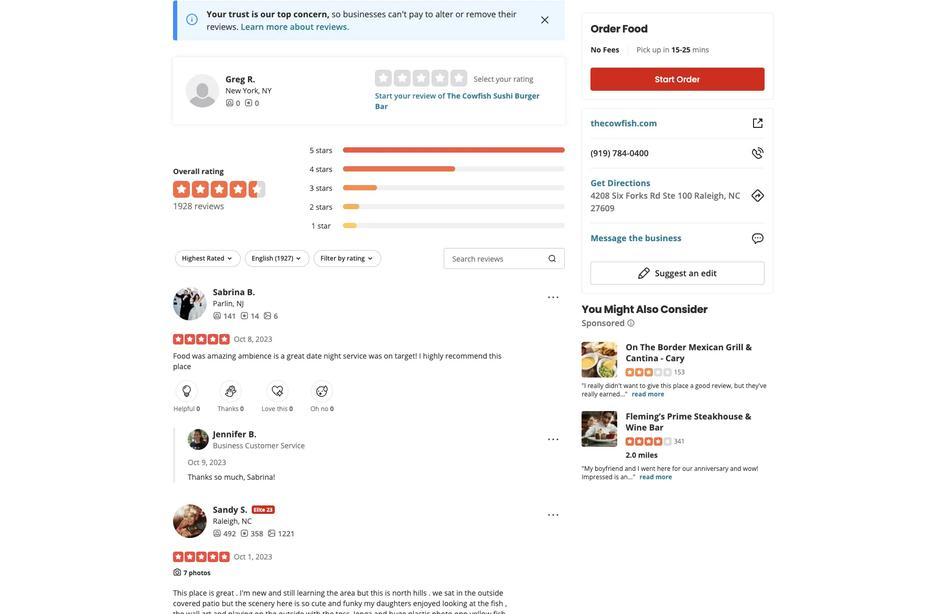 Task type: locate. For each thing, give the bounding box(es) containing it.
& right steakhouse
[[745, 411, 752, 422]]

menu image for sabrina b.
[[547, 291, 560, 304]]

photos element
[[263, 311, 278, 321], [268, 529, 295, 539]]

photos element containing 1221
[[268, 529, 295, 539]]

1 stars from the top
[[316, 145, 333, 155]]

b. inside jennifer b. business customer service
[[249, 428, 257, 440]]

0 vertical spatial read more link
[[632, 390, 664, 399]]

1 vertical spatial to
[[640, 381, 646, 390]]

nc inside elite 23 raleigh, nc
[[242, 516, 252, 526]]

went
[[641, 465, 656, 474]]

bar up the 4 star rating image
[[649, 422, 664, 433]]

learn more about reviews.
[[241, 21, 349, 32]]

to left give on the right of page
[[640, 381, 646, 390]]

so inside the so businesses can't pay to alter or remove their reviews.
[[332, 8, 341, 20]]

(0 reactions) element
[[196, 404, 200, 413], [240, 404, 244, 413], [289, 404, 293, 413], [330, 404, 334, 413]]

16 friends v2 image for sandy s.
[[213, 530, 221, 538]]

0 vertical spatial b.
[[247, 286, 255, 298]]

r.
[[247, 73, 255, 85]]

0 horizontal spatial raleigh,
[[213, 516, 240, 526]]

b. for jennifer
[[249, 428, 257, 440]]

fish left ,
[[491, 599, 503, 609]]

more for on
[[648, 390, 664, 399]]

and left wow!
[[730, 465, 741, 474]]

1 vertical spatial 16 friends v2 image
[[213, 530, 221, 538]]

remove
[[466, 8, 496, 20]]

review
[[413, 91, 436, 100]]

&
[[746, 341, 752, 353], [745, 411, 752, 422]]

0 vertical spatial reviews
[[195, 200, 224, 212]]

1 5 star rating image from the top
[[173, 334, 230, 344]]

on the border mexican grill & cantina - cary image
[[582, 342, 617, 378]]

place up helpful
[[173, 361, 191, 371]]

  text field
[[444, 248, 565, 269]]

oct left the 9,
[[188, 457, 200, 467]]

1 vertical spatial 5 star rating image
[[173, 552, 230, 562]]

0 vertical spatial place
[[173, 361, 191, 371]]

a inside food was amazing ambience is a great date night service was on target!  i highly recommend this place
[[281, 351, 285, 361]]

3 stars from the top
[[316, 183, 333, 193]]

0 vertical spatial reviews element
[[245, 98, 259, 108]]

search image
[[548, 254, 557, 263]]

highly
[[423, 351, 444, 361]]

is inside "my boyfriend and i went here for our anniversary and wow! impressed is an…"
[[614, 473, 619, 482]]

new
[[252, 588, 267, 598]]

start down up at the right top of the page
[[655, 73, 675, 85]]

ny
[[262, 85, 272, 95]]

filter reviews by 4 stars rating element
[[299, 164, 565, 174]]

& inside on the border mexican grill & cantina - cary
[[746, 341, 752, 353]]

0 horizontal spatial your
[[394, 91, 411, 100]]

a right ambience
[[281, 351, 285, 361]]

7
[[184, 569, 187, 577]]

the left area
[[327, 588, 338, 598]]

b. for sabrina
[[247, 286, 255, 298]]

bar inside fleming's prime steakhouse & wine bar
[[649, 422, 664, 433]]

1 horizontal spatial reviews
[[478, 254, 504, 264]]

5 stars
[[310, 145, 333, 155]]

this
[[173, 588, 187, 598]]

0 horizontal spatial on
[[255, 609, 264, 614]]

the right of
[[447, 91, 461, 100]]

1 reviews. from the left
[[207, 21, 239, 32]]

thecowfish.com link
[[591, 118, 657, 129]]

here down still
[[277, 599, 293, 609]]

more left for
[[656, 473, 672, 482]]

your up sushi
[[496, 74, 512, 84]]

"i really didn't want to give this place a good review, but they've really earned…"
[[582, 381, 767, 399]]

1 vertical spatial raleigh,
[[213, 516, 240, 526]]

16 photos v2 image
[[263, 312, 272, 320], [268, 530, 276, 538]]

16 friends v2 image
[[226, 99, 234, 107]]

1 horizontal spatial in
[[663, 45, 670, 55]]

16 chevron down v2 image right (1927)
[[294, 255, 303, 263]]

pick up in 15-25 mins
[[637, 45, 709, 55]]

so up the with
[[302, 599, 310, 609]]

0 vertical spatial 16 friends v2 image
[[213, 312, 221, 320]]

1 vertical spatial 2023
[[209, 457, 226, 467]]

amazing
[[207, 351, 236, 361]]

2 horizontal spatial rating
[[514, 74, 534, 84]]

1 vertical spatial our
[[682, 465, 693, 474]]

15-
[[671, 45, 682, 55]]

0 vertical spatial menu image
[[547, 291, 560, 304]]

1 horizontal spatial nc
[[728, 190, 740, 201]]

1 horizontal spatial was
[[369, 351, 382, 361]]

but inside "i really didn't want to give this place a good review, but they've really earned…"
[[734, 381, 744, 390]]

(0 reactions) element left the love
[[240, 404, 244, 413]]

trust
[[229, 8, 249, 20]]

1 horizontal spatial a
[[690, 381, 694, 390]]

no
[[321, 404, 329, 413]]

this
[[489, 351, 502, 361], [661, 381, 671, 390], [277, 404, 288, 413], [371, 588, 383, 598]]

the inside button
[[629, 233, 643, 244]]

16 photos v2 image left "6"
[[263, 312, 272, 320]]

and down my
[[374, 609, 387, 614]]

filter reviews by 5 stars rating element
[[299, 145, 565, 156]]

24 directions v2 image
[[752, 189, 764, 202]]

0 horizontal spatial in
[[457, 588, 463, 598]]

so businesses can't pay to alter or remove their reviews.
[[207, 8, 517, 32]]

b. inside sabrina b. parlin, nj
[[247, 286, 255, 298]]

1
[[312, 221, 316, 231]]

reviews element containing 14
[[240, 311, 259, 321]]

1 horizontal spatial reviews.
[[316, 21, 349, 32]]

2 horizontal spatial .
[[508, 609, 510, 614]]

the right message
[[629, 233, 643, 244]]

16 chevron down v2 image right filter by rating
[[366, 255, 375, 263]]

2 was from the left
[[369, 351, 382, 361]]

0 vertical spatial oct
[[234, 334, 246, 344]]

great inside food was amazing ambience is a great date night service was on target!  i highly recommend this place
[[287, 351, 305, 361]]

stars inside filter reviews by 5 stars rating element
[[316, 145, 333, 155]]

8,
[[248, 334, 254, 344]]

1 vertical spatial nc
[[242, 516, 252, 526]]

0 vertical spatial more
[[266, 21, 288, 32]]

b. right sabrina
[[247, 286, 255, 298]]

3 star rating image
[[626, 369, 672, 377]]

0 horizontal spatial 16 chevron down v2 image
[[226, 255, 234, 263]]

0 horizontal spatial but
[[222, 599, 233, 609]]

1 vertical spatial bar
[[649, 422, 664, 433]]

target!
[[395, 351, 417, 361]]

fleming's prime steakhouse & wine bar link
[[626, 411, 752, 433]]

stars right 2
[[316, 202, 333, 212]]

photo of sabrina b. image
[[173, 287, 207, 320]]

more
[[266, 21, 288, 32], [648, 390, 664, 399], [656, 473, 672, 482]]

the right on
[[640, 341, 655, 353]]

great left date
[[287, 351, 305, 361]]

their
[[498, 8, 517, 20]]

1 vertical spatial so
[[214, 472, 222, 482]]

to inside the so businesses can't pay to alter or remove their reviews.
[[425, 8, 433, 20]]

photo
[[432, 609, 453, 614]]

4 stars from the top
[[316, 202, 333, 212]]

greg r. link
[[226, 73, 255, 85]]

0 horizontal spatial rating
[[202, 166, 224, 176]]

2 vertical spatial more
[[656, 473, 672, 482]]

read more for on the border mexican grill & cantina - cary
[[632, 390, 664, 399]]

1 vertical spatial place
[[673, 381, 689, 390]]

0 horizontal spatial .
[[236, 588, 238, 598]]

0 vertical spatial 5 star rating image
[[173, 334, 230, 344]]

3 16 chevron down v2 image from the left
[[366, 255, 375, 263]]

16 chevron down v2 image inside english (1927) "popup button"
[[294, 255, 303, 263]]

16 chevron down v2 image inside highest rated popup button
[[226, 255, 234, 263]]

want
[[624, 381, 638, 390]]

reviews element for b.
[[240, 311, 259, 321]]

0 horizontal spatial a
[[281, 351, 285, 361]]

0 vertical spatial a
[[281, 351, 285, 361]]

2023 inside oct 9, 2023 thanks so much, sabrina!
[[209, 457, 226, 467]]

thanks up jennifer
[[218, 404, 239, 413]]

2 horizontal spatial so
[[332, 8, 341, 20]]

photos element right 358
[[268, 529, 295, 539]]

2 16 friends v2 image from the top
[[213, 530, 221, 538]]

rating for filter by rating
[[347, 254, 365, 263]]

friends element for greg
[[226, 98, 240, 108]]

give
[[647, 381, 659, 390]]

read right an…"
[[640, 473, 654, 482]]

to inside "i really didn't want to give this place a good review, but they've really earned…"
[[640, 381, 646, 390]]

1 vertical spatial a
[[690, 381, 694, 390]]

read more link for on the border mexican grill & cantina - cary
[[632, 390, 664, 399]]

read more left for
[[640, 473, 672, 482]]

start inside button
[[655, 73, 675, 85]]

the inside the cowfish sushi burger bar
[[447, 91, 461, 100]]

& inside fleming's prime steakhouse & wine bar
[[745, 411, 752, 422]]

16 friends v2 image left 141
[[213, 312, 221, 320]]

nc left 24 directions v2 icon
[[728, 190, 740, 201]]

16 camera v2 image
[[173, 568, 182, 577]]

4 (0 reactions) element from the left
[[330, 404, 334, 413]]

(0 reactions) element for helpful 0
[[196, 404, 200, 413]]

order down 25
[[677, 73, 700, 85]]

2 vertical spatial but
[[222, 599, 233, 609]]

16 review v2 image
[[240, 530, 249, 538]]

0 horizontal spatial outside
[[279, 609, 304, 614]]

menu image
[[547, 291, 560, 304], [547, 434, 560, 446], [547, 509, 560, 522]]

None radio
[[375, 70, 392, 86], [451, 70, 468, 86], [375, 70, 392, 86], [451, 70, 468, 86]]

0
[[236, 98, 240, 108], [255, 98, 259, 108], [196, 404, 200, 413], [240, 404, 244, 413], [289, 404, 293, 413], [330, 404, 334, 413]]

3 menu image from the top
[[547, 509, 560, 522]]

in right sat
[[457, 588, 463, 598]]

3 (0 reactions) element from the left
[[289, 404, 293, 413]]

fish down ,
[[493, 609, 506, 614]]

is down still
[[294, 599, 300, 609]]

filter by rating button
[[314, 250, 381, 267]]

message
[[591, 233, 627, 244]]

b.
[[247, 286, 255, 298], [249, 428, 257, 440]]

info alert
[[173, 0, 565, 40]]

bar down start your review of
[[375, 101, 388, 111]]

reviews element containing 358
[[240, 529, 263, 539]]

read more for fleming's prime steakhouse & wine bar
[[640, 473, 672, 482]]

0 right helpful
[[196, 404, 200, 413]]

reviews for search reviews
[[478, 254, 504, 264]]

1 vertical spatial read
[[640, 473, 654, 482]]

2 vertical spatial menu image
[[547, 509, 560, 522]]

read more link down 3 star rating image at the bottom right of page
[[632, 390, 664, 399]]

learn more about reviews. link
[[241, 21, 349, 32]]

0 vertical spatial the
[[447, 91, 461, 100]]

much,
[[224, 472, 245, 482]]

raleigh, inside elite 23 raleigh, nc
[[213, 516, 240, 526]]

oct left 1,
[[234, 552, 246, 562]]

start order button
[[591, 68, 764, 91]]

suggest an edit button
[[591, 262, 764, 285]]

and left still
[[268, 588, 282, 598]]

1 menu image from the top
[[547, 291, 560, 304]]

was right service at the bottom left of page
[[369, 351, 382, 361]]

reviews element down nj
[[240, 311, 259, 321]]

filter reviews by 3 stars rating element
[[299, 183, 565, 193]]

menu image for sandy s.
[[547, 509, 560, 522]]

1 horizontal spatial order
[[677, 73, 700, 85]]

jennifer b. business customer service
[[213, 428, 305, 450]]

2023 right "8,"
[[256, 334, 272, 344]]

on
[[384, 351, 393, 361], [255, 609, 264, 614]]

read more
[[632, 390, 664, 399], [640, 473, 672, 482]]

0 vertical spatial i
[[419, 351, 421, 361]]

2023
[[256, 334, 272, 344], [209, 457, 226, 467], [256, 552, 272, 562]]

1 16 friends v2 image from the top
[[213, 312, 221, 320]]

this right give on the right of page
[[661, 381, 671, 390]]

i left went
[[638, 465, 639, 474]]

24 pencil v2 image
[[638, 267, 651, 279]]

1 vertical spatial oct
[[188, 457, 200, 467]]

mexican
[[689, 341, 724, 353]]

close image
[[539, 14, 551, 26]]

and down 2.0
[[625, 465, 636, 474]]

0 down york,
[[255, 98, 259, 108]]

1 vertical spatial b.
[[249, 428, 257, 440]]

1 vertical spatial rating
[[202, 166, 224, 176]]

no
[[591, 45, 601, 55]]

None radio
[[394, 70, 411, 86], [413, 70, 430, 86], [432, 70, 449, 86], [394, 70, 411, 86], [413, 70, 430, 86], [432, 70, 449, 86]]

1 horizontal spatial to
[[640, 381, 646, 390]]

1 vertical spatial your
[[394, 91, 411, 100]]

is right ambience
[[274, 351, 279, 361]]

1 horizontal spatial food
[[622, 22, 648, 36]]

oct left "8,"
[[234, 334, 246, 344]]

friends element
[[226, 98, 240, 108], [213, 311, 236, 321], [213, 529, 236, 539]]

this right "recommend" at the bottom
[[489, 351, 502, 361]]

fees
[[603, 45, 619, 55]]

thanks inside oct 9, 2023 thanks so much, sabrina!
[[188, 472, 212, 482]]

1928
[[173, 200, 192, 212]]

rating right by
[[347, 254, 365, 263]]

16 chevron down v2 image right rated
[[226, 255, 234, 263]]

0 vertical spatial order
[[591, 22, 620, 36]]

is inside the info alert
[[252, 8, 258, 20]]

this inside "i really didn't want to give this place a good review, but they've really earned…"
[[661, 381, 671, 390]]

stars inside the filter reviews by 3 stars rating element
[[316, 183, 333, 193]]

1 (0 reactions) element from the left
[[196, 404, 200, 413]]

i left highly
[[419, 351, 421, 361]]

1 horizontal spatial so
[[302, 599, 310, 609]]

stars inside 'filter reviews by 4 stars rating' element
[[316, 164, 333, 174]]

1 vertical spatial 16 review v2 image
[[240, 312, 249, 320]]

of
[[438, 91, 445, 100]]

reviews. down your
[[207, 21, 239, 32]]

2 vertical spatial reviews element
[[240, 529, 263, 539]]

is left an…"
[[614, 473, 619, 482]]

highest rated button
[[175, 250, 241, 267]]

0 horizontal spatial nc
[[242, 516, 252, 526]]

reviews. down concern,
[[316, 21, 349, 32]]

1 horizontal spatial thanks
[[218, 404, 239, 413]]

sabrina b. link
[[213, 286, 255, 298]]

1 vertical spatial on
[[255, 609, 264, 614]]

i inside food was amazing ambience is a great date night service was on target!  i highly recommend this place
[[419, 351, 421, 361]]

sandy
[[213, 504, 238, 516]]

1 vertical spatial in
[[457, 588, 463, 598]]

bar
[[375, 101, 388, 111], [649, 422, 664, 433]]

0 vertical spatial great
[[287, 351, 305, 361]]

2 horizontal spatial but
[[734, 381, 744, 390]]

in right up at the right top of the page
[[663, 45, 670, 55]]

elite 23 link
[[252, 506, 275, 514]]

2 5 star rating image from the top
[[173, 552, 230, 562]]

stars for 3 stars
[[316, 183, 333, 193]]

friends element containing 141
[[213, 311, 236, 321]]

492
[[224, 529, 236, 539]]

on down scenery
[[255, 609, 264, 614]]

24 info v2 image
[[186, 13, 198, 26]]

reviews element
[[245, 98, 259, 108], [240, 311, 259, 321], [240, 529, 263, 539]]

sushi
[[494, 91, 513, 100]]

1 horizontal spatial outside
[[478, 588, 504, 598]]

358
[[251, 529, 263, 539]]

(0 reactions) element right no
[[330, 404, 334, 413]]

filter reviews by 2 stars rating element
[[299, 202, 565, 212]]

start for start order
[[655, 73, 675, 85]]

rd
[[650, 190, 661, 201]]

border
[[658, 341, 686, 353]]

was left 'amazing'
[[192, 351, 206, 361]]

about
[[290, 21, 314, 32]]

0 horizontal spatial reviews.
[[207, 21, 239, 32]]

0 horizontal spatial was
[[192, 351, 206, 361]]

is inside food was amazing ambience is a great date night service was on target!  i highly recommend this place
[[274, 351, 279, 361]]

food inside food was amazing ambience is a great date night service was on target!  i highly recommend this place
[[173, 351, 190, 361]]

friends element left 16 review v2 image
[[213, 529, 236, 539]]

rated
[[207, 254, 225, 263]]

ste
[[663, 190, 676, 201]]

16 photos v2 image for sandy s.
[[268, 530, 276, 538]]

great up patio
[[216, 588, 234, 598]]

1 16 chevron down v2 image from the left
[[226, 255, 234, 263]]

photos element containing 6
[[263, 311, 278, 321]]

start for start your review of
[[375, 91, 393, 100]]

photos element for sabrina b.
[[263, 311, 278, 321]]

oct
[[234, 334, 246, 344], [188, 457, 200, 467], [234, 552, 246, 562]]

0 vertical spatial here
[[657, 465, 671, 474]]

outside down still
[[279, 609, 304, 614]]

on inside 'this place is great . i'm new and still learning the area but this is north hills .  we sat in the outside covered patio but the scenery here is so cute and funky my daughters enjoyed looking at the fish , the wall art and playing on the outside with the toss ,jenga and huge plastic photo opp yellow fish .'
[[255, 609, 264, 614]]

our right for
[[682, 465, 693, 474]]

photos element for sandy s.
[[268, 529, 295, 539]]

fleming's prime steakhouse & wine bar
[[626, 411, 752, 433]]

16 review v2 image for r.
[[245, 99, 253, 107]]

rating element
[[375, 70, 468, 86]]

didn't
[[605, 381, 622, 390]]

date
[[307, 351, 322, 361]]

1 horizontal spatial but
[[357, 588, 369, 598]]

0 vertical spatial nc
[[728, 190, 740, 201]]

2 vertical spatial place
[[189, 588, 207, 598]]

0 vertical spatial your
[[496, 74, 512, 84]]

0 right 16 friends v2 icon
[[236, 98, 240, 108]]

1 vertical spatial the
[[640, 341, 655, 353]]

16 photos v2 image left 1221
[[268, 530, 276, 538]]

16 review v2 image for b.
[[240, 312, 249, 320]]

1 vertical spatial great
[[216, 588, 234, 598]]

friends element containing 0
[[226, 98, 240, 108]]

16 review v2 image left 14 on the bottom left
[[240, 312, 249, 320]]

16 friends v2 image
[[213, 312, 221, 320], [213, 530, 221, 538]]

0 vertical spatial 2023
[[256, 334, 272, 344]]

photo of jennifer b. image
[[188, 429, 209, 450]]

0 horizontal spatial thanks
[[188, 472, 212, 482]]

(0 reactions) element for oh no 0
[[330, 404, 334, 413]]

sandy s. link
[[213, 504, 248, 516]]

anniversary
[[694, 465, 729, 474]]

scenery
[[248, 599, 275, 609]]

is up patio
[[209, 588, 214, 598]]

york,
[[243, 85, 260, 95]]

2 vertical spatial oct
[[234, 552, 246, 562]]

rating
[[514, 74, 534, 84], [202, 166, 224, 176], [347, 254, 365, 263]]

overall
[[173, 166, 200, 176]]

0 vertical spatial raleigh,
[[694, 190, 726, 201]]

reviews for 1928 reviews
[[195, 200, 224, 212]]

16 review v2 image
[[245, 99, 253, 107], [240, 312, 249, 320]]

16 chevron down v2 image
[[226, 255, 234, 263], [294, 255, 303, 263], [366, 255, 375, 263]]

rating inside popup button
[[347, 254, 365, 263]]

place down 153
[[673, 381, 689, 390]]

oct inside oct 9, 2023 thanks so much, sabrina!
[[188, 457, 200, 467]]

friends element down new
[[226, 98, 240, 108]]

rating up '4.5 star rating' image
[[202, 166, 224, 176]]

read more link for fleming's prime steakhouse & wine bar
[[640, 473, 672, 482]]

2 vertical spatial friends element
[[213, 529, 236, 539]]

. left i'm
[[236, 588, 238, 598]]

24 external link v2 image
[[752, 117, 764, 130]]

reviews element containing 0
[[245, 98, 259, 108]]

0 vertical spatial &
[[746, 341, 752, 353]]

0400
[[630, 147, 649, 159]]

so left much,
[[214, 472, 222, 482]]

,
[[505, 599, 507, 609]]

1 vertical spatial thanks
[[188, 472, 212, 482]]

16 chevron down v2 image inside filter by rating popup button
[[366, 255, 375, 263]]

0 vertical spatial so
[[332, 8, 341, 20]]

5 star rating image
[[173, 334, 230, 344], [173, 552, 230, 562]]

2 stars from the top
[[316, 164, 333, 174]]

still
[[283, 588, 295, 598]]

stars right 3
[[316, 183, 333, 193]]

but right review,
[[734, 381, 744, 390]]

1 horizontal spatial the
[[640, 341, 655, 353]]

(0 reactions) element right the love
[[289, 404, 293, 413]]

16 friends v2 image for sabrina b.
[[213, 312, 221, 320]]

greg
[[226, 73, 245, 85]]

1 vertical spatial food
[[173, 351, 190, 361]]

miles
[[638, 450, 658, 460]]

read left give on the right of page
[[632, 390, 646, 399]]

read more link
[[632, 390, 664, 399], [640, 473, 672, 482]]

stars inside filter reviews by 2 stars rating element
[[316, 202, 333, 212]]

raleigh,
[[694, 190, 726, 201], [213, 516, 240, 526]]

1 vertical spatial order
[[677, 73, 700, 85]]

food up pick
[[622, 22, 648, 36]]

1 horizontal spatial our
[[682, 465, 693, 474]]

2 16 chevron down v2 image from the left
[[294, 255, 303, 263]]

raleigh, right 100
[[694, 190, 726, 201]]

order up "no fees"
[[591, 22, 620, 36]]

5 star rating image up 'amazing'
[[173, 334, 230, 344]]

really left the earned…"
[[582, 390, 598, 399]]

0 vertical spatial our
[[261, 8, 275, 20]]

your for start
[[394, 91, 411, 100]]

reviews element down elite 23 raleigh, nc
[[240, 529, 263, 539]]

0 horizontal spatial the
[[447, 91, 461, 100]]

stars for 2 stars
[[316, 202, 333, 212]]

love this 0
[[262, 404, 293, 413]]

4 star rating image
[[626, 438, 672, 446]]

2023 right the 9,
[[209, 457, 226, 467]]

photos element right 14 on the bottom left
[[263, 311, 278, 321]]

nc inside "get directions 4208 six forks rd ste 100 raleigh, nc 27609"
[[728, 190, 740, 201]]

on the border mexican grill & cantina - cary
[[626, 341, 752, 364]]

pay
[[409, 8, 423, 20]]

your
[[207, 8, 226, 20]]

1 vertical spatial menu image
[[547, 434, 560, 446]]

friends element for sabrina
[[213, 311, 236, 321]]

fish
[[491, 599, 503, 609], [493, 609, 506, 614]]

0 horizontal spatial our
[[261, 8, 275, 20]]

0 vertical spatial friends element
[[226, 98, 240, 108]]

1 vertical spatial but
[[357, 588, 369, 598]]

3 stars
[[310, 183, 333, 193]]

our
[[261, 8, 275, 20], [682, 465, 693, 474]]

stars for 4 stars
[[316, 164, 333, 174]]

0 horizontal spatial great
[[216, 588, 234, 598]]

overall rating
[[173, 166, 224, 176]]

0 vertical spatial food
[[622, 22, 648, 36]]

1 vertical spatial read more link
[[640, 473, 672, 482]]

2 (0 reactions) element from the left
[[240, 404, 244, 413]]

0 left the love
[[240, 404, 244, 413]]

(no rating) image
[[375, 70, 468, 86]]

read
[[632, 390, 646, 399], [640, 473, 654, 482]]

stars right the 4
[[316, 164, 333, 174]]

pick
[[637, 45, 650, 55]]

5 star rating image for sabrina b.
[[173, 334, 230, 344]]

0 vertical spatial rating
[[514, 74, 534, 84]]

so inside 'this place is great . i'm new and still learning the area but this is north hills .  we sat in the outside covered patio but the scenery here is so cute and funky my daughters enjoyed looking at the fish , the wall art and playing on the outside with the toss ,jenga and huge plastic photo opp yellow fish .'
[[302, 599, 310, 609]]

raleigh, down sandy
[[213, 516, 240, 526]]

more down 3 star rating image at the bottom right of page
[[648, 390, 664, 399]]

. left we
[[429, 588, 431, 598]]

2 reviews. from the left
[[316, 21, 349, 32]]

but up my
[[357, 588, 369, 598]]

0 right the love
[[289, 404, 293, 413]]

enjoyed
[[413, 599, 441, 609]]

1 vertical spatial read more
[[640, 473, 672, 482]]



Task type: describe. For each thing, give the bounding box(es) containing it.
might
[[604, 302, 634, 317]]

concern,
[[294, 8, 330, 20]]

read for fleming's prime steakhouse & wine bar
[[640, 473, 654, 482]]

start order
[[655, 73, 700, 85]]

153
[[674, 368, 685, 377]]

our inside the info alert
[[261, 8, 275, 20]]

toss
[[336, 609, 350, 614]]

business
[[645, 233, 681, 244]]

0 vertical spatial fish
[[491, 599, 503, 609]]

love
[[262, 404, 275, 413]]

(919) 784-0400
[[591, 147, 649, 159]]

100
[[678, 190, 692, 201]]

sat
[[444, 588, 455, 598]]

filter by rating
[[321, 254, 365, 263]]

message the business
[[591, 233, 681, 244]]

sponsored
[[582, 317, 625, 329]]

the down covered
[[173, 609, 184, 614]]

2.0 miles
[[626, 450, 658, 460]]

get directions 4208 six forks rd ste 100 raleigh, nc 27609
[[591, 177, 740, 214]]

0 right no
[[330, 404, 334, 413]]

here inside "my boyfriend and i went here for our anniversary and wow! impressed is an…"
[[657, 465, 671, 474]]

2023 for sabrina b.
[[256, 334, 272, 344]]

hills
[[413, 588, 427, 598]]

oct 9, 2023 thanks so much, sabrina!
[[188, 457, 275, 482]]

2 menu image from the top
[[547, 434, 560, 446]]

friends element containing 492
[[213, 529, 236, 539]]

16 photos v2 image for sabrina b.
[[263, 312, 272, 320]]

fleming's prime steakhouse & wine bar image
[[582, 411, 617, 447]]

on the border mexican grill & cantina - cary link
[[626, 341, 752, 364]]

1 vertical spatial outside
[[279, 609, 304, 614]]

review,
[[712, 381, 733, 390]]

place inside "i really didn't want to give this place a good review, but they've really earned…"
[[673, 381, 689, 390]]

businesses
[[343, 8, 386, 20]]

to for pay
[[425, 8, 433, 20]]

art
[[202, 609, 211, 614]]

i inside "my boyfriend and i went here for our anniversary and wow! impressed is an…"
[[638, 465, 639, 474]]

16 info v2 image
[[627, 319, 635, 328]]

24 message v2 image
[[752, 232, 764, 245]]

cary
[[666, 352, 685, 364]]

daughters
[[377, 599, 411, 609]]

at
[[469, 599, 476, 609]]

here inside 'this place is great . i'm new and still learning the area but this is north hills .  we sat in the outside covered patio but the scenery here is so cute and funky my daughters enjoyed looking at the fish , the wall art and playing on the outside with the toss ,jenga and huge plastic photo opp yellow fish .'
[[277, 599, 293, 609]]

24 phone v2 image
[[752, 147, 764, 160]]

141
[[224, 311, 236, 321]]

4.5 star rating image
[[173, 181, 265, 198]]

4208
[[591, 190, 610, 201]]

more inside the info alert
[[266, 21, 288, 32]]

elite 23 raleigh, nc
[[213, 506, 273, 526]]

16 chevron down v2 image for english (1927)
[[294, 255, 303, 263]]

more for fleming's
[[656, 473, 672, 482]]

wall
[[186, 609, 200, 614]]

bar inside the cowfish sushi burger bar
[[375, 101, 388, 111]]

-
[[661, 352, 663, 364]]

in inside 'this place is great . i'm new and still learning the area but this is north hills .  we sat in the outside covered patio but the scenery here is so cute and funky my daughters enjoyed looking at the fish , the wall art and playing on the outside with the toss ,jenga and huge plastic photo opp yellow fish .'
[[457, 588, 463, 598]]

5
[[310, 145, 314, 155]]

search reviews
[[453, 254, 504, 264]]

our inside "my boyfriend and i went here for our anniversary and wow! impressed is an…"
[[682, 465, 693, 474]]

my
[[364, 599, 375, 609]]

filter
[[321, 254, 336, 263]]

(0 reactions) element for thanks 0
[[240, 404, 244, 413]]

oct 8, 2023
[[234, 334, 272, 344]]

0 vertical spatial thanks
[[218, 404, 239, 413]]

with
[[306, 609, 321, 614]]

this right the love
[[277, 404, 288, 413]]

oct for sabrina b.
[[234, 334, 246, 344]]

great inside 'this place is great . i'm new and still learning the area but this is north hills .  we sat in the outside covered patio but the scenery here is so cute and funky my daughters enjoyed looking at the fish , the wall art and playing on the outside with the toss ,jenga and huge plastic photo opp yellow fish .'
[[216, 588, 234, 598]]

by
[[338, 254, 345, 263]]

top
[[277, 8, 291, 20]]

the cowfish sushi burger bar
[[375, 91, 540, 111]]

thecowfish.com
[[591, 118, 657, 129]]

photo of sandy s. image
[[173, 505, 207, 538]]

the down cute
[[323, 609, 334, 614]]

the inside on the border mexican grill & cantina - cary
[[640, 341, 655, 353]]

new
[[226, 85, 241, 95]]

nj
[[236, 298, 244, 308]]

1 was from the left
[[192, 351, 206, 361]]

"i
[[582, 381, 586, 390]]

oct for sandy s.
[[234, 552, 246, 562]]

and up 'toss' at the left bottom of page
[[328, 599, 341, 609]]

up
[[652, 45, 661, 55]]

sabrina
[[213, 286, 245, 298]]

service
[[281, 440, 305, 450]]

read for on the border mexican grill & cantina - cary
[[632, 390, 646, 399]]

area
[[340, 588, 355, 598]]

7 photos link
[[184, 569, 211, 577]]

3
[[310, 183, 314, 193]]

filter reviews by 1 star rating element
[[299, 221, 565, 231]]

stars for 5 stars
[[316, 145, 333, 155]]

place inside 'this place is great . i'm new and still learning the area but this is north hills .  we sat in the outside covered patio but the scenery here is so cute and funky my daughters enjoyed looking at the fish , the wall art and playing on the outside with the toss ,jenga and huge plastic photo opp yellow fish .'
[[189, 588, 207, 598]]

2023 for sandy s.
[[256, 552, 272, 562]]

i'm
[[240, 588, 250, 598]]

suggest an edit
[[655, 267, 717, 279]]

1 vertical spatial fish
[[493, 609, 506, 614]]

a inside "i really didn't want to give this place a good review, but they've really earned…"
[[690, 381, 694, 390]]

photo of greg r. image
[[186, 74, 219, 107]]

so inside oct 9, 2023 thanks so much, sabrina!
[[214, 472, 222, 482]]

your for select
[[496, 74, 512, 84]]

looking
[[443, 599, 468, 609]]

this inside food was amazing ambience is a great date night service was on target!  i highly recommend this place
[[489, 351, 502, 361]]

0 inside reviews element
[[255, 98, 259, 108]]

0 vertical spatial outside
[[478, 588, 504, 598]]

1,
[[248, 552, 254, 562]]

ambience
[[238, 351, 272, 361]]

16 chevron down v2 image for filter by rating
[[366, 255, 375, 263]]

order food
[[591, 22, 648, 36]]

27609
[[591, 203, 615, 214]]

greg r. new york, ny
[[226, 73, 272, 95]]

place inside food was amazing ambience is a great date night service was on target!  i highly recommend this place
[[173, 361, 191, 371]]

highest rated
[[182, 254, 225, 263]]

reviews element for r.
[[245, 98, 259, 108]]

to for want
[[640, 381, 646, 390]]

5 star rating image for sandy s.
[[173, 552, 230, 562]]

order inside button
[[677, 73, 700, 85]]

2
[[310, 202, 314, 212]]

16 chevron down v2 image for highest rated
[[226, 255, 234, 263]]

burger
[[515, 91, 540, 100]]

directions
[[607, 177, 650, 189]]

1 horizontal spatial .
[[429, 588, 431, 598]]

reviews. inside the so businesses can't pay to alter or remove their reviews.
[[207, 21, 239, 32]]

rating for select your rating
[[514, 74, 534, 84]]

oh
[[311, 404, 319, 413]]

jennifer
[[213, 428, 246, 440]]

the down scenery
[[266, 609, 277, 614]]

really right the "i
[[588, 381, 604, 390]]

no fees
[[591, 45, 619, 55]]

steakhouse
[[694, 411, 743, 422]]

consider
[[661, 302, 708, 317]]

select your rating
[[474, 74, 534, 84]]

0 horizontal spatial order
[[591, 22, 620, 36]]

7 photos
[[184, 569, 211, 577]]

helpful 0
[[174, 404, 200, 413]]

parlin,
[[213, 298, 235, 308]]

the up yellow
[[478, 599, 489, 609]]

select
[[474, 74, 494, 84]]

this inside 'this place is great . i'm new and still learning the area but this is north hills .  we sat in the outside covered patio but the scenery here is so cute and funky my daughters enjoyed looking at the fish , the wall art and playing on the outside with the toss ,jenga and huge plastic photo opp yellow fish .'
[[371, 588, 383, 598]]

(0 reactions) element for love this 0
[[289, 404, 293, 413]]

funky
[[343, 599, 362, 609]]

is up daughters
[[385, 588, 391, 598]]

the up playing
[[235, 599, 247, 609]]

opp
[[454, 609, 468, 614]]

they've
[[746, 381, 767, 390]]

sabrina!
[[247, 472, 275, 482]]

and down patio
[[213, 609, 226, 614]]

0 inside friends 'element'
[[236, 98, 240, 108]]

sandy s.
[[213, 504, 248, 516]]

the up at at the bottom of the page
[[465, 588, 476, 598]]

on inside food was amazing ambience is a great date night service was on target!  i highly recommend this place
[[384, 351, 393, 361]]

"my boyfriend and i went here for our anniversary and wow! impressed is an…"
[[582, 465, 758, 482]]

six
[[612, 190, 624, 201]]

english (1927)
[[252, 254, 293, 263]]

raleigh, inside "get directions 4208 six forks rd ste 100 raleigh, nc 27609"
[[694, 190, 726, 201]]

(919)
[[591, 147, 610, 159]]

earned…"
[[599, 390, 628, 399]]



Task type: vqa. For each thing, say whether or not it's contained in the screenshot.
the Photo of Sandy S.
yes



